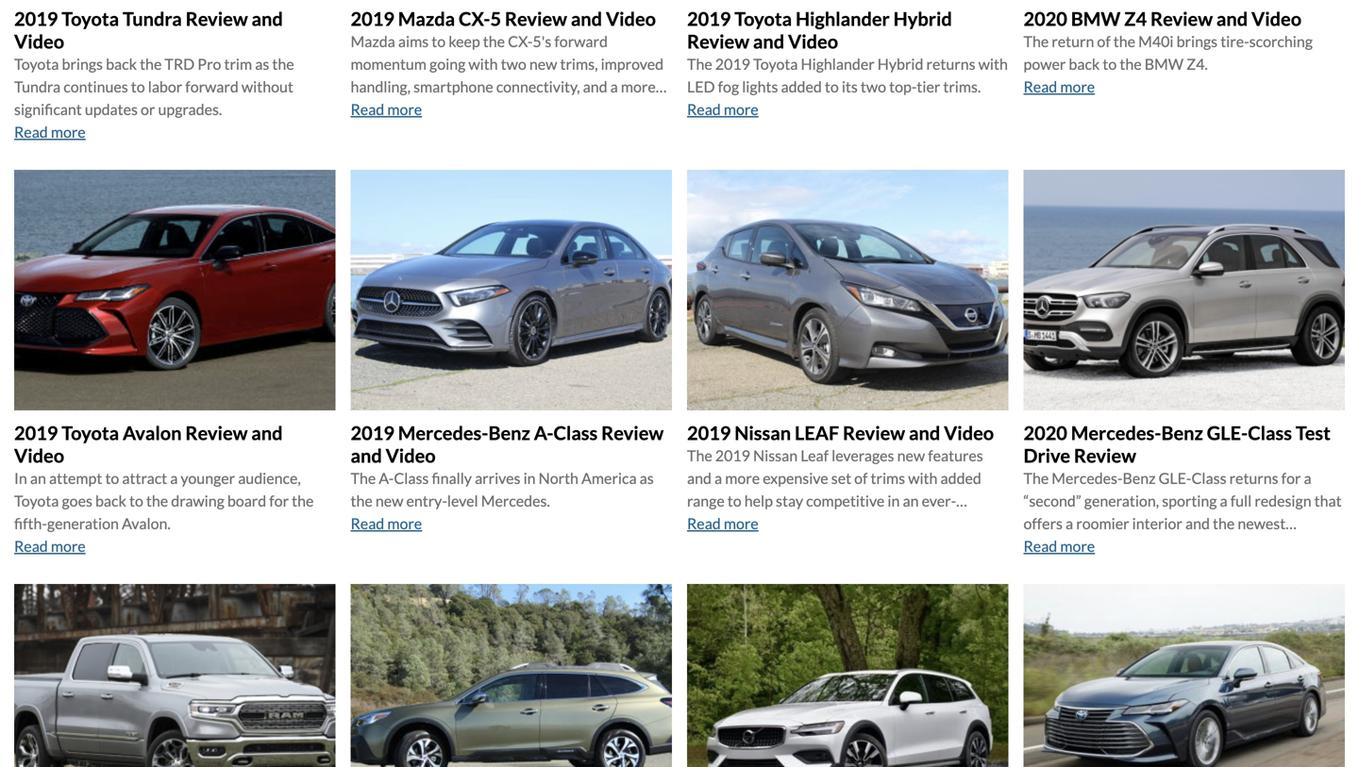 Task type: vqa. For each thing, say whether or not it's contained in the screenshot.
2019 Toyota Tundra Review and Video's '2019'
yes



Task type: locate. For each thing, give the bounding box(es) containing it.
return
[[1052, 32, 1095, 50]]

toyota
[[62, 7, 119, 30], [735, 7, 792, 30], [14, 55, 59, 73], [753, 55, 798, 73], [62, 422, 119, 445], [14, 492, 59, 510]]

a inside 2019 nissan leaf review and video the 2019 nissan leaf leverages new features and a more expensive set of trims with added range to help stay competitive in an ever- expanding field of electric cars.
[[715, 469, 722, 488]]

of
[[1098, 32, 1111, 50], [855, 469, 868, 488], [790, 515, 803, 533]]

without
[[242, 77, 294, 96]]

a- left finally
[[379, 469, 394, 488]]

new left entry-
[[376, 492, 404, 510]]

0 horizontal spatial cx-
[[459, 7, 490, 30]]

2020 inside the 2020 bmw z4 review and video the return of the m40i brings tire-scorching power back to the bmw z4. read more
[[1024, 7, 1068, 30]]

more up help
[[725, 469, 760, 488]]

0 vertical spatial mazda
[[398, 7, 455, 30]]

as up without
[[255, 55, 269, 73]]

0 vertical spatial as
[[255, 55, 269, 73]]

nissan left leaf
[[735, 422, 791, 445]]

more inside the 2020 bmw z4 review and video the return of the m40i brings tire-scorching power back to the bmw z4. read more
[[1061, 77, 1095, 96]]

1 horizontal spatial bmw
[[1145, 55, 1184, 73]]

expanding
[[687, 515, 755, 533]]

0 vertical spatial bmw
[[1071, 7, 1121, 30]]

1 horizontal spatial in
[[888, 492, 900, 510]]

1 horizontal spatial read more
[[687, 515, 759, 533]]

1 horizontal spatial forward
[[555, 32, 608, 50]]

video
[[606, 7, 656, 30], [1252, 7, 1302, 30], [14, 30, 64, 53], [788, 30, 839, 53], [944, 422, 994, 445], [14, 445, 64, 468], [386, 445, 436, 468]]

1 vertical spatial 2020
[[1024, 422, 1068, 445]]

led
[[687, 77, 715, 96]]

forward inside "2019 mazda cx-5 review and video mazda aims to keep the cx-5's forward momentum going with two new trims, improved handling, smartphone connectivity, and a more powerful engine."
[[555, 32, 608, 50]]

the up 'led'
[[687, 55, 713, 73]]

cx- up connectivity,
[[508, 32, 533, 50]]

1 vertical spatial tundra
[[14, 77, 61, 96]]

1 horizontal spatial added
[[941, 469, 982, 488]]

2019 mercedes-benz a-class review and video the a-class finally arrives in north america as the new entry-level mercedes. read more
[[351, 422, 664, 533]]

mazda up momentum
[[351, 32, 395, 50]]

two right its
[[861, 77, 887, 96]]

review up the m40i
[[1151, 7, 1213, 30]]

leverages
[[832, 447, 895, 465]]

1 vertical spatial for
[[269, 492, 289, 510]]

the down drive
[[1024, 469, 1049, 488]]

more
[[621, 77, 656, 96], [1061, 77, 1095, 96], [387, 100, 422, 118], [724, 100, 759, 118], [51, 123, 86, 141], [725, 469, 760, 488], [387, 515, 422, 533], [724, 515, 759, 533], [51, 537, 86, 556], [1061, 537, 1095, 556]]

review up america on the bottom
[[602, 422, 664, 445]]

added right lights
[[781, 77, 822, 96]]

gle- up sporting
[[1159, 469, 1192, 488]]

2020 inside 2020 mercedes-benz gle-class test drive review the mercedes-benz gle-class returns for a "second" generation, sporting a full redesign that offers a roomier interior and the newest mercedes tech.
[[1024, 422, 1068, 445]]

scorching
[[1250, 32, 1313, 50]]

more down handling,
[[387, 100, 422, 118]]

more down significant
[[51, 123, 86, 141]]

review up fog
[[687, 30, 750, 53]]

1 vertical spatial cx-
[[508, 32, 533, 50]]

bmw up return
[[1071, 7, 1121, 30]]

0 vertical spatial in
[[524, 469, 536, 488]]

0 horizontal spatial as
[[255, 55, 269, 73]]

1 horizontal spatial an
[[903, 492, 919, 510]]

more inside the 2019 toyota avalon review and video in an attempt to attract a younger audience, toyota goes back to the drawing board for the fifth-generation avalon. read more
[[51, 537, 86, 556]]

a- up north
[[534, 422, 554, 445]]

2020 up return
[[1024, 7, 1068, 30]]

to up going
[[432, 32, 446, 50]]

0 horizontal spatial new
[[376, 492, 404, 510]]

the inside 2019 mercedes-benz a-class review and video the a-class finally arrives in north america as the new entry-level mercedes. read more
[[351, 492, 373, 510]]

2019 for 2019 toyota avalon review and video
[[14, 422, 58, 445]]

benz inside 2019 mercedes-benz a-class review and video the a-class finally arrives in north america as the new entry-level mercedes. read more
[[489, 422, 531, 445]]

review up the leverages
[[843, 422, 906, 445]]

review up generation,
[[1074, 445, 1137, 468]]

back up continues on the left
[[106, 55, 137, 73]]

two inside "2019 mazda cx-5 review and video mazda aims to keep the cx-5's forward momentum going with two new trims, improved handling, smartphone connectivity, and a more powerful engine."
[[501, 55, 527, 73]]

2019 inside 2019 toyota tundra review and video toyota brings back the trd pro trim as the tundra continues to labor forward without significant updates or upgrades. read more
[[14, 7, 58, 30]]

read inside the 2020 bmw z4 review and video the return of the m40i brings tire-scorching power back to the bmw z4. read more
[[1024, 77, 1058, 96]]

1 vertical spatial a-
[[379, 469, 394, 488]]

2 vertical spatial new
[[376, 492, 404, 510]]

the up range
[[687, 447, 713, 465]]

mazda
[[398, 7, 455, 30], [351, 32, 395, 50]]

1 vertical spatial two
[[861, 77, 887, 96]]

0 horizontal spatial benz
[[489, 422, 531, 445]]

more down entry-
[[387, 515, 422, 533]]

more down power
[[1061, 77, 1095, 96]]

forward down pro
[[185, 77, 239, 96]]

2019 mazda cx-5 review and video mazda aims to keep the cx-5's forward momentum going with two new trims, improved handling, smartphone connectivity, and a more powerful engine.
[[351, 7, 664, 118]]

1 vertical spatial gle-
[[1159, 469, 1192, 488]]

2021 toyota avalon hybrid preview image
[[1024, 585, 1345, 768]]

fog
[[718, 77, 739, 96]]

for inside the 2019 toyota avalon review and video in an attempt to attract a younger audience, toyota goes back to the drawing board for the fifth-generation avalon. read more
[[269, 492, 289, 510]]

0 vertical spatial gle-
[[1207, 422, 1248, 445]]

video inside "2019 mazda cx-5 review and video mazda aims to keep the cx-5's forward momentum going with two new trims, improved handling, smartphone connectivity, and a more powerful engine."
[[606, 7, 656, 30]]

the up labor
[[140, 55, 162, 73]]

video inside 2019 toyota tundra review and video toyota brings back the trd pro trim as the tundra continues to labor forward without significant updates or upgrades. read more
[[14, 30, 64, 53]]

benz for a-
[[489, 422, 531, 445]]

video inside 2019 toyota highlander hybrid review and video the 2019 toyota highlander hybrid returns with led fog lights added to its two top-tier trims. read more
[[788, 30, 839, 53]]

2 horizontal spatial benz
[[1162, 422, 1204, 445]]

of right set
[[855, 469, 868, 488]]

electric
[[806, 515, 856, 533]]

significant
[[14, 100, 82, 118]]

1 vertical spatial as
[[640, 469, 654, 488]]

more down the improved
[[621, 77, 656, 96]]

the
[[483, 32, 505, 50], [1114, 32, 1136, 50], [140, 55, 162, 73], [272, 55, 294, 73], [1120, 55, 1142, 73], [146, 492, 168, 510], [292, 492, 314, 510], [351, 492, 373, 510], [1213, 515, 1235, 533]]

2020
[[1024, 7, 1068, 30], [1024, 422, 1068, 445]]

0 horizontal spatial with
[[469, 55, 498, 73]]

0 horizontal spatial an
[[30, 469, 46, 488]]

0 vertical spatial for
[[1282, 469, 1302, 488]]

2 horizontal spatial read more
[[1024, 537, 1095, 556]]

read
[[1024, 77, 1058, 96], [351, 100, 385, 118], [687, 100, 721, 118], [14, 123, 48, 141], [351, 515, 385, 533], [687, 515, 721, 533], [14, 537, 48, 556], [1024, 537, 1058, 556]]

hybrid up tier at the right top
[[894, 7, 952, 30]]

as inside 2019 mercedes-benz a-class review and video the a-class finally arrives in north america as the new entry-level mercedes. read more
[[640, 469, 654, 488]]

two
[[501, 55, 527, 73], [861, 77, 887, 96]]

a
[[611, 77, 618, 96], [170, 469, 178, 488], [715, 469, 722, 488], [1304, 469, 1312, 488], [1220, 492, 1228, 510], [1066, 515, 1074, 533]]

to right power
[[1103, 55, 1117, 73]]

in down 'trims'
[[888, 492, 900, 510]]

1 vertical spatial brings
[[62, 55, 103, 73]]

mercedes-
[[398, 422, 489, 445], [1071, 422, 1162, 445], [1052, 469, 1123, 488]]

0 horizontal spatial returns
[[927, 55, 976, 73]]

0 horizontal spatial read more
[[351, 100, 422, 118]]

an inside the 2019 toyota avalon review and video in an attempt to attract a younger audience, toyota goes back to the drawing board for the fifth-generation avalon. read more
[[30, 469, 46, 488]]

back inside the 2020 bmw z4 review and video the return of the m40i brings tire-scorching power back to the bmw z4. read more
[[1069, 55, 1100, 73]]

an left ever-
[[903, 492, 919, 510]]

mazda up aims
[[398, 7, 455, 30]]

two up connectivity,
[[501, 55, 527, 73]]

0 horizontal spatial of
[[790, 515, 803, 533]]

more down fog
[[724, 100, 759, 118]]

2020 mercedes-benz gle-class test drive review image
[[1024, 170, 1345, 411]]

video inside the 2020 bmw z4 review and video the return of the m40i brings tire-scorching power back to the bmw z4. read more
[[1252, 7, 1302, 30]]

1 horizontal spatial as
[[640, 469, 654, 488]]

read more for review
[[1024, 537, 1095, 556]]

back
[[106, 55, 137, 73], [1069, 55, 1100, 73], [95, 492, 126, 510]]

added down features
[[941, 469, 982, 488]]

0 vertical spatial returns
[[927, 55, 976, 73]]

1 vertical spatial added
[[941, 469, 982, 488]]

0 vertical spatial brings
[[1177, 32, 1218, 50]]

benz up 'arrives'
[[489, 422, 531, 445]]

1 horizontal spatial tundra
[[123, 7, 182, 30]]

gle-
[[1207, 422, 1248, 445], [1159, 469, 1192, 488]]

a right 'attract'
[[170, 469, 178, 488]]

new inside 2019 nissan leaf review and video the 2019 nissan leaf leverages new features and a more expensive set of trims with added range to help stay competitive in an ever- expanding field of electric cars.
[[898, 447, 925, 465]]

0 vertical spatial a-
[[534, 422, 554, 445]]

cars.
[[859, 515, 889, 533]]

in up mercedes.
[[524, 469, 536, 488]]

with up ever-
[[909, 469, 938, 488]]

0 vertical spatial forward
[[555, 32, 608, 50]]

review
[[186, 7, 248, 30], [505, 7, 567, 30], [1151, 7, 1213, 30], [687, 30, 750, 53], [185, 422, 248, 445], [602, 422, 664, 445], [843, 422, 906, 445], [1074, 445, 1137, 468]]

a inside the 2019 toyota avalon review and video in an attempt to attract a younger audience, toyota goes back to the drawing board for the fifth-generation avalon. read more
[[170, 469, 178, 488]]

0 horizontal spatial in
[[524, 469, 536, 488]]

the inside 2019 toyota highlander hybrid review and video the 2019 toyota highlander hybrid returns with led fog lights added to its two top-tier trims. read more
[[687, 55, 713, 73]]

the down 5 on the top of page
[[483, 32, 505, 50]]

as right america on the bottom
[[640, 469, 654, 488]]

2019 mercedes-benz a-class review and video image
[[351, 170, 672, 411]]

1 vertical spatial forward
[[185, 77, 239, 96]]

back inside 2019 toyota tundra review and video toyota brings back the trd pro trim as the tundra continues to labor forward without significant updates or upgrades. read more
[[106, 55, 137, 73]]

0 vertical spatial two
[[501, 55, 527, 73]]

review up pro
[[186, 7, 248, 30]]

1 horizontal spatial two
[[861, 77, 887, 96]]

with
[[469, 55, 498, 73], [979, 55, 1008, 73], [909, 469, 938, 488]]

0 vertical spatial read more
[[351, 100, 422, 118]]

0 horizontal spatial mazda
[[351, 32, 395, 50]]

of right return
[[1098, 32, 1111, 50]]

more inside 2019 mercedes-benz a-class review and video the a-class finally arrives in north america as the new entry-level mercedes. read more
[[387, 515, 422, 533]]

more inside 2019 toyota highlander hybrid review and video the 2019 toyota highlander hybrid returns with led fog lights added to its two top-tier trims. read more
[[724, 100, 759, 118]]

gle- up "full"
[[1207, 422, 1248, 445]]

or
[[141, 100, 155, 118]]

0 horizontal spatial added
[[781, 77, 822, 96]]

to
[[432, 32, 446, 50], [1103, 55, 1117, 73], [131, 77, 145, 96], [825, 77, 839, 96], [105, 469, 119, 488], [129, 492, 143, 510], [728, 492, 742, 510]]

entry-
[[406, 492, 447, 510]]

nissan up expensive
[[753, 447, 798, 465]]

class left test
[[1248, 422, 1293, 445]]

0 vertical spatial an
[[30, 469, 46, 488]]

an inside 2019 nissan leaf review and video the 2019 nissan leaf leverages new features and a more expensive set of trims with added range to help stay competitive in an ever- expanding field of electric cars.
[[903, 492, 919, 510]]

with down keep
[[469, 55, 498, 73]]

tire-
[[1221, 32, 1250, 50]]

and inside 2019 mercedes-benz a-class review and video the a-class finally arrives in north america as the new entry-level mercedes. read more
[[351, 445, 382, 468]]

and inside 2019 toyota tundra review and video toyota brings back the trd pro trim as the tundra continues to labor forward without significant updates or upgrades. read more
[[252, 7, 283, 30]]

2 2020 from the top
[[1024, 422, 1068, 445]]

power
[[1024, 55, 1066, 73]]

0 vertical spatial tundra
[[123, 7, 182, 30]]

read more down range
[[687, 515, 759, 533]]

interior
[[1133, 515, 1183, 533]]

video inside 2019 nissan leaf review and video the 2019 nissan leaf leverages new features and a more expensive set of trims with added range to help stay competitive in an ever- expanding field of electric cars.
[[944, 422, 994, 445]]

forward inside 2019 toyota tundra review and video toyota brings back the trd pro trim as the tundra continues to labor forward without significant updates or upgrades. read more
[[185, 77, 239, 96]]

0 vertical spatial nissan
[[735, 422, 791, 445]]

0 horizontal spatial for
[[269, 492, 289, 510]]

0 vertical spatial new
[[530, 55, 557, 73]]

review inside 2019 toyota tundra review and video toyota brings back the trd pro trim as the tundra continues to labor forward without significant updates or upgrades. read more
[[186, 7, 248, 30]]

1 2020 from the top
[[1024, 7, 1068, 30]]

range
[[687, 492, 725, 510]]

for
[[1282, 469, 1302, 488], [269, 492, 289, 510]]

2020 bmw z4 review and video the return of the m40i brings tire-scorching power back to the bmw z4. read more
[[1024, 7, 1313, 96]]

1 horizontal spatial brings
[[1177, 32, 1218, 50]]

1 vertical spatial in
[[888, 492, 900, 510]]

read more for mazda
[[351, 100, 422, 118]]

1 horizontal spatial new
[[530, 55, 557, 73]]

labor
[[148, 77, 182, 96]]

returns up trims.
[[927, 55, 976, 73]]

an right in
[[30, 469, 46, 488]]

1 vertical spatial read more
[[687, 515, 759, 533]]

its
[[842, 77, 858, 96]]

new inside 2019 mercedes-benz a-class review and video the a-class finally arrives in north america as the new entry-level mercedes. read more
[[376, 492, 404, 510]]

2019 inside "2019 mazda cx-5 review and video mazda aims to keep the cx-5's forward momentum going with two new trims, improved handling, smartphone connectivity, and a more powerful engine."
[[351, 7, 395, 30]]

to inside "2019 mazda cx-5 review and video mazda aims to keep the cx-5's forward momentum going with two new trims, improved handling, smartphone connectivity, and a more powerful engine."
[[432, 32, 446, 50]]

the inside 2019 mercedes-benz a-class review and video the a-class finally arrives in north america as the new entry-level mercedes. read more
[[351, 469, 376, 488]]

1 vertical spatial returns
[[1230, 469, 1279, 488]]

generation
[[47, 515, 119, 533]]

1 horizontal spatial of
[[855, 469, 868, 488]]

the
[[1024, 32, 1049, 50], [687, 55, 713, 73], [687, 447, 713, 465], [351, 469, 376, 488], [1024, 469, 1049, 488]]

forward up trims,
[[555, 32, 608, 50]]

hybrid
[[894, 7, 952, 30], [878, 55, 924, 73]]

review inside 2020 mercedes-benz gle-class test drive review the mercedes-benz gle-class returns for a "second" generation, sporting a full redesign that offers a roomier interior and the newest mercedes tech.
[[1074, 445, 1137, 468]]

new
[[530, 55, 557, 73], [898, 447, 925, 465], [376, 492, 404, 510]]

tundra up significant
[[14, 77, 61, 96]]

the left finally
[[351, 469, 376, 488]]

1 vertical spatial of
[[855, 469, 868, 488]]

0 vertical spatial added
[[781, 77, 822, 96]]

with inside "2019 mazda cx-5 review and video mazda aims to keep the cx-5's forward momentum going with two new trims, improved handling, smartphone connectivity, and a more powerful engine."
[[469, 55, 498, 73]]

highlander
[[796, 7, 890, 30], [801, 55, 875, 73]]

benz
[[489, 422, 531, 445], [1162, 422, 1204, 445], [1123, 469, 1156, 488]]

benz for gle-
[[1162, 422, 1204, 445]]

to up or
[[131, 77, 145, 96]]

2020 up "second"
[[1024, 422, 1068, 445]]

1 horizontal spatial with
[[909, 469, 938, 488]]

review inside 2019 nissan leaf review and video the 2019 nissan leaf leverages new features and a more expensive set of trims with added range to help stay competitive in an ever- expanding field of electric cars.
[[843, 422, 906, 445]]

0 vertical spatial 2020
[[1024, 7, 1068, 30]]

0 horizontal spatial two
[[501, 55, 527, 73]]

tundra up trd
[[123, 7, 182, 30]]

mercedes- for review
[[1071, 422, 1162, 445]]

cx- up keep
[[459, 7, 490, 30]]

to inside 2019 toyota highlander hybrid review and video the 2019 toyota highlander hybrid returns with led fog lights added to its two top-tier trims. read more
[[825, 77, 839, 96]]

the left entry-
[[351, 492, 373, 510]]

1 horizontal spatial gle-
[[1207, 422, 1248, 445]]

tundra
[[123, 7, 182, 30], [14, 77, 61, 96]]

2 vertical spatial read more
[[1024, 537, 1095, 556]]

2019
[[14, 7, 58, 30], [351, 7, 395, 30], [687, 7, 731, 30], [716, 55, 751, 73], [14, 422, 58, 445], [351, 422, 395, 445], [687, 422, 731, 445], [716, 447, 751, 465]]

read more down handling,
[[351, 100, 422, 118]]

brings up continues on the left
[[62, 55, 103, 73]]

a down the improved
[[611, 77, 618, 96]]

1 horizontal spatial a-
[[534, 422, 554, 445]]

the up avalon.
[[146, 492, 168, 510]]

to left 'attract'
[[105, 469, 119, 488]]

review inside 2019 mercedes-benz a-class review and video the a-class finally arrives in north america as the new entry-level mercedes. read more
[[602, 422, 664, 445]]

bmw
[[1071, 7, 1121, 30], [1145, 55, 1184, 73]]

review up 5's
[[505, 7, 567, 30]]

to left its
[[825, 77, 839, 96]]

0 horizontal spatial tundra
[[14, 77, 61, 96]]

2020 ram 1500 test drive review image
[[14, 585, 336, 768]]

2 horizontal spatial new
[[898, 447, 925, 465]]

read more down "offers"
[[1024, 537, 1095, 556]]

the inside "2019 mazda cx-5 review and video mazda aims to keep the cx-5's forward momentum going with two new trims, improved handling, smartphone connectivity, and a more powerful engine."
[[483, 32, 505, 50]]

benz up sporting
[[1162, 422, 1204, 445]]

mercedes.
[[481, 492, 550, 510]]

for down audience,
[[269, 492, 289, 510]]

new up 'trims'
[[898, 447, 925, 465]]

the inside 2019 nissan leaf review and video the 2019 nissan leaf leverages new features and a more expensive set of trims with added range to help stay competitive in an ever- expanding field of electric cars.
[[687, 447, 713, 465]]

0 vertical spatial of
[[1098, 32, 1111, 50]]

read more
[[351, 100, 422, 118], [687, 515, 759, 533], [1024, 537, 1095, 556]]

read inside 2019 mercedes-benz a-class review and video the a-class finally arrives in north america as the new entry-level mercedes. read more
[[351, 515, 385, 533]]

5
[[490, 7, 501, 30]]

bmw down the m40i
[[1145, 55, 1184, 73]]

0 horizontal spatial brings
[[62, 55, 103, 73]]

engine.
[[413, 100, 461, 118]]

brings
[[1177, 32, 1218, 50], [62, 55, 103, 73]]

benz up generation,
[[1123, 469, 1156, 488]]

the up power
[[1024, 32, 1049, 50]]

competitive
[[806, 492, 885, 510]]

1 horizontal spatial for
[[1282, 469, 1302, 488]]

with up trims.
[[979, 55, 1008, 73]]

2019 inside 2019 mercedes-benz a-class review and video the a-class finally arrives in north america as the new entry-level mercedes. read more
[[351, 422, 395, 445]]

forward
[[555, 32, 608, 50], [185, 77, 239, 96]]

back down return
[[1069, 55, 1100, 73]]

newest
[[1238, 515, 1286, 533]]

1 vertical spatial new
[[898, 447, 925, 465]]

z4.
[[1187, 55, 1208, 73]]

1 horizontal spatial returns
[[1230, 469, 1279, 488]]

2 vertical spatial of
[[790, 515, 803, 533]]

2019 inside the 2019 toyota avalon review and video in an attempt to attract a younger audience, toyota goes back to the drawing board for the fifth-generation avalon. read more
[[14, 422, 58, 445]]

leaf
[[801, 447, 829, 465]]

improved
[[601, 55, 664, 73]]

going
[[430, 55, 466, 73]]

more down the generation
[[51, 537, 86, 556]]

of down stay
[[790, 515, 803, 533]]

1 vertical spatial an
[[903, 492, 919, 510]]

2019 for 2019 nissan leaf review and video
[[687, 422, 731, 445]]

0 horizontal spatial forward
[[185, 77, 239, 96]]

in inside 2019 mercedes-benz a-class review and video the a-class finally arrives in north america as the new entry-level mercedes. read more
[[524, 469, 536, 488]]

2019 nissan leaf review and video the 2019 nissan leaf leverages new features and a more expensive set of trims with added range to help stay competitive in an ever- expanding field of electric cars.
[[687, 422, 994, 533]]

new down 5's
[[530, 55, 557, 73]]

a inside "2019 mazda cx-5 review and video mazda aims to keep the cx-5's forward momentum going with two new trims, improved handling, smartphone connectivity, and a more powerful engine."
[[611, 77, 618, 96]]

trims
[[871, 469, 906, 488]]

hybrid up the top-
[[878, 55, 924, 73]]

mercedes- inside 2019 mercedes-benz a-class review and video the a-class finally arrives in north america as the new entry-level mercedes. read more
[[398, 422, 489, 445]]

a up range
[[715, 469, 722, 488]]

1 vertical spatial mazda
[[351, 32, 395, 50]]

2 horizontal spatial of
[[1098, 32, 1111, 50]]

back right goes
[[95, 492, 126, 510]]

brings inside the 2020 bmw z4 review and video the return of the m40i brings tire-scorching power back to the bmw z4. read more
[[1177, 32, 1218, 50]]

read more for 2019
[[687, 515, 759, 533]]

for up redesign
[[1282, 469, 1302, 488]]

to left help
[[728, 492, 742, 510]]

0 vertical spatial hybrid
[[894, 7, 952, 30]]

the down "full"
[[1213, 515, 1235, 533]]

1 horizontal spatial mazda
[[398, 7, 455, 30]]

added
[[781, 77, 822, 96], [941, 469, 982, 488]]

2 horizontal spatial with
[[979, 55, 1008, 73]]

class up north
[[554, 422, 598, 445]]

brings up the z4.
[[1177, 32, 1218, 50]]



Task type: describe. For each thing, give the bounding box(es) containing it.
review inside the 2019 toyota avalon review and video in an attempt to attract a younger audience, toyota goes back to the drawing board for the fifth-generation avalon. read more
[[185, 422, 248, 445]]

upgrades.
[[158, 100, 222, 118]]

2019 toyota tundra review and video toyota brings back the trd pro trim as the tundra continues to labor forward without significant updates or upgrades. read more
[[14, 7, 294, 141]]

tier
[[917, 77, 941, 96]]

more inside "2019 mazda cx-5 review and video mazda aims to keep the cx-5's forward momentum going with two new trims, improved handling, smartphone connectivity, and a more powerful engine."
[[621, 77, 656, 96]]

goes
[[62, 492, 92, 510]]

as inside 2019 toyota tundra review and video toyota brings back the trd pro trim as the tundra continues to labor forward without significant updates or upgrades. read more
[[255, 55, 269, 73]]

test
[[1296, 422, 1331, 445]]

2019 nissan leaf review and video image
[[687, 170, 1009, 411]]

read inside 2019 toyota tundra review and video toyota brings back the trd pro trim as the tundra continues to labor forward without significant updates or upgrades. read more
[[14, 123, 48, 141]]

smartphone
[[414, 77, 493, 96]]

finally
[[432, 469, 472, 488]]

a left "full"
[[1220, 492, 1228, 510]]

2019 for 2019 mercedes-benz a-class review and video
[[351, 422, 395, 445]]

lights
[[742, 77, 778, 96]]

full
[[1231, 492, 1252, 510]]

in inside 2019 nissan leaf review and video the 2019 nissan leaf leverages new features and a more expensive set of trims with added range to help stay competitive in an ever- expanding field of electric cars.
[[888, 492, 900, 510]]

0 vertical spatial highlander
[[796, 7, 890, 30]]

video inside 2019 mercedes-benz a-class review and video the a-class finally arrives in north america as the new entry-level mercedes. read more
[[386, 445, 436, 468]]

1 vertical spatial bmw
[[1145, 55, 1184, 73]]

stay
[[776, 492, 804, 510]]

the up without
[[272, 55, 294, 73]]

top-
[[890, 77, 917, 96]]

and inside the 2020 bmw z4 review and video the return of the m40i brings tire-scorching power back to the bmw z4. read more
[[1217, 7, 1248, 30]]

2019 toyota avalon review and video image
[[14, 170, 336, 411]]

drawing
[[171, 492, 225, 510]]

2019 for 2019 toyota tundra review and video
[[14, 7, 58, 30]]

to down 'attract'
[[129, 492, 143, 510]]

arrives
[[475, 469, 521, 488]]

mercedes- for video
[[398, 422, 489, 445]]

trim
[[224, 55, 252, 73]]

connectivity,
[[496, 77, 580, 96]]

1 vertical spatial nissan
[[753, 447, 798, 465]]

to inside the 2020 bmw z4 review and video the return of the m40i brings tire-scorching power back to the bmw z4. read more
[[1103, 55, 1117, 73]]

leaf
[[795, 422, 840, 445]]

the down z4
[[1114, 32, 1136, 50]]

1 vertical spatial hybrid
[[878, 55, 924, 73]]

avalon.
[[122, 515, 171, 533]]

review inside 2019 toyota highlander hybrid review and video the 2019 toyota highlander hybrid returns with led fog lights added to its two top-tier trims. read more
[[687, 30, 750, 53]]

the inside 2020 mercedes-benz gle-class test drive review the mercedes-benz gle-class returns for a "second" generation, sporting a full redesign that offers a roomier interior and the newest mercedes tech.
[[1213, 515, 1235, 533]]

z4
[[1125, 7, 1147, 30]]

more inside 2019 toyota tundra review and video toyota brings back the trd pro trim as the tundra continues to labor forward without significant updates or upgrades. read more
[[51, 123, 86, 141]]

the down audience,
[[292, 492, 314, 510]]

2019 toyota highlander hybrid review and video the 2019 toyota highlander hybrid returns with led fog lights added to its two top-tier trims. read more
[[687, 7, 1008, 118]]

2020 mercedes-benz gle-class test drive review the mercedes-benz gle-class returns for a "second" generation, sporting a full redesign that offers a roomier interior and the newest mercedes tech.
[[1024, 422, 1342, 556]]

trims.
[[944, 77, 981, 96]]

to inside 2019 nissan leaf review and video the 2019 nissan leaf leverages new features and a more expensive set of trims with added range to help stay competitive in an ever- expanding field of electric cars.
[[728, 492, 742, 510]]

updates
[[85, 100, 138, 118]]

and inside 2020 mercedes-benz gle-class test drive review the mercedes-benz gle-class returns for a "second" generation, sporting a full redesign that offers a roomier interior and the newest mercedes tech.
[[1186, 515, 1210, 533]]

new inside "2019 mazda cx-5 review and video mazda aims to keep the cx-5's forward momentum going with two new trims, improved handling, smartphone connectivity, and a more powerful engine."
[[530, 55, 557, 73]]

pro
[[198, 55, 221, 73]]

ever-
[[922, 492, 957, 510]]

audience,
[[238, 469, 301, 488]]

momentum
[[351, 55, 427, 73]]

review inside "2019 mazda cx-5 review and video mazda aims to keep the cx-5's forward momentum going with two new trims, improved handling, smartphone connectivity, and a more powerful engine."
[[505, 7, 567, 30]]

redesign
[[1255, 492, 1312, 510]]

the down the m40i
[[1120, 55, 1142, 73]]

read inside 2019 toyota highlander hybrid review and video the 2019 toyota highlander hybrid returns with led fog lights added to its two top-tier trims. read more
[[687, 100, 721, 118]]

with inside 2019 nissan leaf review and video the 2019 nissan leaf leverages new features and a more expensive set of trims with added range to help stay competitive in an ever- expanding field of electric cars.
[[909, 469, 938, 488]]

back inside the 2019 toyota avalon review and video in an attempt to attract a younger audience, toyota goes back to the drawing board for the fifth-generation avalon. read more
[[95, 492, 126, 510]]

a up redesign
[[1304, 469, 1312, 488]]

generation,
[[1085, 492, 1160, 510]]

trims,
[[560, 55, 598, 73]]

north
[[539, 469, 579, 488]]

more down 'roomier'
[[1061, 537, 1095, 556]]

offers
[[1024, 515, 1063, 533]]

board
[[227, 492, 266, 510]]

features
[[928, 447, 984, 465]]

2019 toyota avalon review and video in an attempt to attract a younger audience, toyota goes back to the drawing board for the fifth-generation avalon. read more
[[14, 422, 314, 556]]

2020 for drive
[[1024, 422, 1068, 445]]

1 horizontal spatial cx-
[[508, 32, 533, 50]]

attempt
[[49, 469, 102, 488]]

two inside 2019 toyota highlander hybrid review and video the 2019 toyota highlander hybrid returns with led fog lights added to its two top-tier trims. read more
[[861, 77, 887, 96]]

attract
[[122, 469, 167, 488]]

m40i
[[1139, 32, 1174, 50]]

0 horizontal spatial bmw
[[1071, 7, 1121, 30]]

in
[[14, 469, 27, 488]]

field
[[758, 515, 787, 533]]

mercedes
[[1024, 537, 1090, 556]]

review inside the 2020 bmw z4 review and video the return of the m40i brings tire-scorching power back to the bmw z4. read more
[[1151, 7, 1213, 30]]

for inside 2020 mercedes-benz gle-class test drive review the mercedes-benz gle-class returns for a "second" generation, sporting a full redesign that offers a roomier interior and the newest mercedes tech.
[[1282, 469, 1302, 488]]

aims
[[398, 32, 429, 50]]

to inside 2019 toyota tundra review and video toyota brings back the trd pro trim as the tundra continues to labor forward without significant updates or upgrades. read more
[[131, 77, 145, 96]]

continues
[[63, 77, 128, 96]]

2020 subaru outback test drive review image
[[351, 585, 672, 768]]

0 vertical spatial cx-
[[459, 7, 490, 30]]

drive
[[1024, 445, 1071, 468]]

read inside the 2019 toyota avalon review and video in an attempt to attract a younger audience, toyota goes back to the drawing board for the fifth-generation avalon. read more
[[14, 537, 48, 556]]

2021 volvo v60 preview image
[[687, 585, 1009, 768]]

avalon
[[123, 422, 182, 445]]

and inside the 2019 toyota avalon review and video in an attempt to attract a younger audience, toyota goes back to the drawing board for the fifth-generation avalon. read more
[[251, 422, 283, 445]]

more down help
[[724, 515, 759, 533]]

a up mercedes
[[1066, 515, 1074, 533]]

0 horizontal spatial gle-
[[1159, 469, 1192, 488]]

the inside 2020 mercedes-benz gle-class test drive review the mercedes-benz gle-class returns for a "second" generation, sporting a full redesign that offers a roomier interior and the newest mercedes tech.
[[1024, 469, 1049, 488]]

younger
[[181, 469, 235, 488]]

of inside the 2020 bmw z4 review and video the return of the m40i brings tire-scorching power back to the bmw z4. read more
[[1098, 32, 1111, 50]]

returns inside 2019 toyota highlander hybrid review and video the 2019 toyota highlander hybrid returns with led fog lights added to its two top-tier trims. read more
[[927, 55, 976, 73]]

level
[[447, 492, 478, 510]]

help
[[745, 492, 773, 510]]

handling,
[[351, 77, 411, 96]]

returns inside 2020 mercedes-benz gle-class test drive review the mercedes-benz gle-class returns for a "second" generation, sporting a full redesign that offers a roomier interior and the newest mercedes tech.
[[1230, 469, 1279, 488]]

more inside 2019 nissan leaf review and video the 2019 nissan leaf leverages new features and a more expensive set of trims with added range to help stay competitive in an ever- expanding field of electric cars.
[[725, 469, 760, 488]]

2019 for 2019 mazda cx-5 review and video
[[351, 7, 395, 30]]

america
[[582, 469, 637, 488]]

1 vertical spatial highlander
[[801, 55, 875, 73]]

keep
[[449, 32, 480, 50]]

brings inside 2019 toyota tundra review and video toyota brings back the trd pro trim as the tundra continues to labor forward without significant updates or upgrades. read more
[[62, 55, 103, 73]]

class up sporting
[[1192, 469, 1227, 488]]

powerful
[[351, 100, 410, 118]]

with inside 2019 toyota highlander hybrid review and video the 2019 toyota highlander hybrid returns with led fog lights added to its two top-tier trims. read more
[[979, 55, 1008, 73]]

trd
[[165, 55, 195, 73]]

tech.
[[1093, 537, 1125, 556]]

1 horizontal spatial benz
[[1123, 469, 1156, 488]]

and inside 2019 toyota highlander hybrid review and video the 2019 toyota highlander hybrid returns with led fog lights added to its two top-tier trims. read more
[[753, 30, 785, 53]]

expensive
[[763, 469, 829, 488]]

the inside the 2020 bmw z4 review and video the return of the m40i brings tire-scorching power back to the bmw z4. read more
[[1024, 32, 1049, 50]]

class up entry-
[[394, 469, 429, 488]]

set
[[832, 469, 852, 488]]

that
[[1315, 492, 1342, 510]]

video inside the 2019 toyota avalon review and video in an attempt to attract a younger audience, toyota goes back to the drawing board for the fifth-generation avalon. read more
[[14, 445, 64, 468]]

added inside 2019 nissan leaf review and video the 2019 nissan leaf leverages new features and a more expensive set of trims with added range to help stay competitive in an ever- expanding field of electric cars.
[[941, 469, 982, 488]]

fifth-
[[14, 515, 47, 533]]

sporting
[[1162, 492, 1218, 510]]

added inside 2019 toyota highlander hybrid review and video the 2019 toyota highlander hybrid returns with led fog lights added to its two top-tier trims. read more
[[781, 77, 822, 96]]

5's
[[533, 32, 552, 50]]

2019 for 2019 toyota highlander hybrid review and video
[[687, 7, 731, 30]]

0 horizontal spatial a-
[[379, 469, 394, 488]]

roomier
[[1077, 515, 1130, 533]]

2020 for the
[[1024, 7, 1068, 30]]

"second"
[[1024, 492, 1082, 510]]



